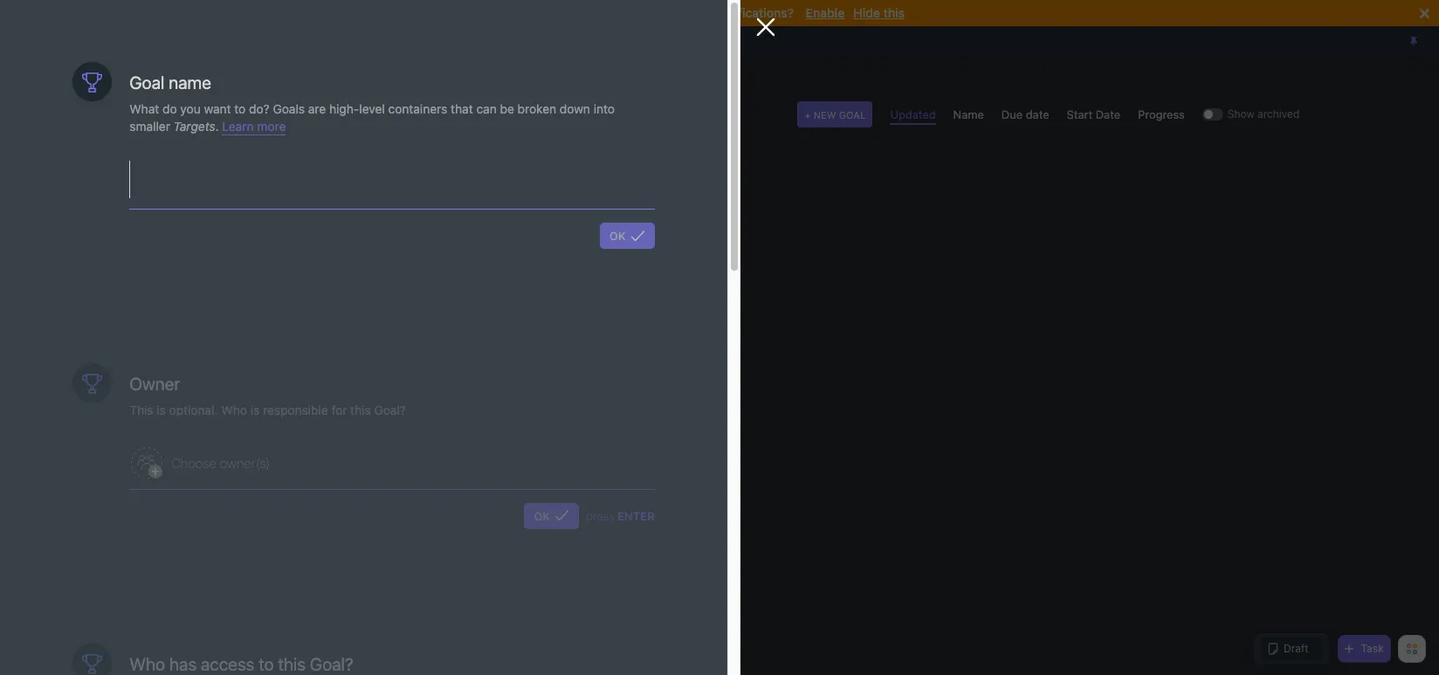 Task type: describe. For each thing, give the bounding box(es) containing it.
do
[[162, 101, 177, 116]]

want inside what do you want to do? goals are high-level containers that can be broken down into smaller
[[204, 101, 231, 116]]

has
[[169, 654, 197, 674]]

learn more link
[[222, 118, 286, 135]]

more
[[257, 118, 286, 133]]

hide
[[853, 5, 880, 20]]

owner
[[130, 374, 180, 394]]

0 horizontal spatial goals
[[184, 100, 240, 126]]

notifications?
[[716, 5, 794, 20]]

containers
[[388, 101, 447, 116]]

you inside what do you want to do? goals are high-level containers that can be broken down into smaller
[[180, 101, 201, 116]]

access
[[201, 654, 254, 674]]

start date
[[1067, 107, 1121, 121]]

high-
[[329, 101, 359, 116]]

dialog containing goal name
[[0, 0, 775, 675]]

none text field inside dialog
[[130, 161, 655, 209]]

down
[[560, 101, 590, 116]]

0 vertical spatial you
[[554, 5, 575, 20]]

show
[[1228, 107, 1255, 121]]

browser
[[666, 5, 713, 20]]

who
[[130, 654, 165, 674]]

what do you want to do? goals are high-level containers that can be broken down into smaller
[[130, 101, 615, 133]]

goals inside what do you want to do? goals are high-level containers that can be broken down into smaller
[[273, 101, 305, 116]]

this inside dialog
[[278, 654, 306, 674]]

name
[[953, 107, 984, 121]]

targets . learn more
[[174, 118, 286, 133]]

goal?
[[310, 654, 353, 674]]

progress
[[1138, 107, 1185, 121]]

do
[[534, 5, 551, 20]]

enable
[[624, 5, 663, 20]]

targets
[[174, 118, 215, 133]]

updated
[[890, 107, 936, 121]]

1 vertical spatial goal
[[839, 109, 866, 120]]

due
[[1002, 107, 1023, 121]]

ok for the bottommost the ok button
[[534, 509, 550, 523]]

1 horizontal spatial this
[[883, 5, 905, 20]]

archived
[[1258, 107, 1300, 121]]

task
[[1361, 642, 1384, 655]]

0 vertical spatial ok button
[[600, 223, 655, 249]]

to inside what do you want to do? goals are high-level containers that can be broken down into smaller
[[234, 101, 246, 116]]

smaller
[[130, 118, 170, 133]]



Task type: locate. For each thing, give the bounding box(es) containing it.
1 horizontal spatial goals
[[273, 101, 305, 116]]

into
[[594, 101, 615, 116]]

1 horizontal spatial ok button
[[600, 223, 655, 249]]

to for access
[[259, 654, 274, 674]]

to
[[609, 5, 621, 20], [234, 101, 246, 116], [259, 654, 274, 674]]

goals up more in the top left of the page
[[273, 101, 305, 116]]

+
[[805, 109, 811, 120]]

0 horizontal spatial ok button
[[524, 503, 579, 529]]

ok
[[609, 229, 626, 243], [534, 509, 550, 523]]

1 horizontal spatial you
[[554, 5, 575, 20]]

date
[[1026, 107, 1049, 121]]

1 horizontal spatial want
[[578, 5, 606, 20]]

1 horizontal spatial ok
[[609, 229, 626, 243]]

want right do
[[578, 5, 606, 20]]

you up targets
[[180, 101, 201, 116]]

enable
[[806, 5, 845, 20]]

goals down name in the left of the page
[[184, 100, 240, 126]]

0 horizontal spatial want
[[204, 101, 231, 116]]

press
[[586, 509, 615, 523]]

goal up what
[[130, 72, 165, 93]]

name
[[169, 72, 211, 93]]

enter
[[617, 509, 655, 523]]

None text field
[[130, 161, 655, 209]]

choose owner(s)
[[171, 455, 270, 471]]

0 vertical spatial goal
[[130, 72, 165, 93]]

goal name
[[130, 72, 211, 93]]

ok button
[[600, 223, 655, 249], [524, 503, 579, 529]]

what
[[130, 101, 159, 116]]

1 vertical spatial you
[[180, 101, 201, 116]]

level
[[359, 101, 385, 116]]

learn
[[222, 118, 254, 133]]

1 vertical spatial ok button
[[524, 503, 579, 529]]

1 vertical spatial ok
[[534, 509, 550, 523]]

1 horizontal spatial goal
[[839, 109, 866, 120]]

show archived
[[1228, 107, 1300, 121]]

date
[[1096, 107, 1121, 121]]

2 horizontal spatial to
[[609, 5, 621, 20]]

that
[[451, 101, 473, 116]]

ok for the ok button to the top
[[609, 229, 626, 243]]

1 horizontal spatial to
[[259, 654, 274, 674]]

0 vertical spatial ok
[[609, 229, 626, 243]]

0 horizontal spatial goal
[[130, 72, 165, 93]]

0 vertical spatial want
[[578, 5, 606, 20]]

0 vertical spatial this
[[883, 5, 905, 20]]

press enter
[[586, 509, 655, 523]]

0 horizontal spatial this
[[278, 654, 306, 674]]

broken
[[518, 101, 556, 116]]

to for want
[[609, 5, 621, 20]]

goal right new
[[839, 109, 866, 120]]

do you want to enable browser notifications? enable hide this
[[534, 5, 905, 20]]

are
[[308, 101, 326, 116]]

0 horizontal spatial ok
[[534, 509, 550, 523]]

this right 'hide'
[[883, 5, 905, 20]]

dialog
[[0, 0, 775, 675]]

0 vertical spatial to
[[609, 5, 621, 20]]

0 horizontal spatial you
[[180, 101, 201, 116]]

can
[[476, 101, 497, 116]]

goal
[[130, 72, 165, 93], [839, 109, 866, 120]]

do?
[[249, 101, 270, 116]]

want up . at top
[[204, 101, 231, 116]]

you right do
[[554, 5, 575, 20]]

to right access
[[259, 654, 274, 674]]

0 horizontal spatial to
[[234, 101, 246, 116]]

goal inside dialog
[[130, 72, 165, 93]]

1 vertical spatial to
[[234, 101, 246, 116]]

new
[[814, 109, 836, 120]]

goals
[[184, 100, 240, 126], [273, 101, 305, 116]]

you
[[554, 5, 575, 20], [180, 101, 201, 116]]

+ new goal
[[805, 109, 866, 120]]

to up learn
[[234, 101, 246, 116]]

be
[[500, 101, 514, 116]]

due date
[[1002, 107, 1049, 121]]

2 vertical spatial to
[[259, 654, 274, 674]]

want
[[578, 5, 606, 20], [204, 101, 231, 116]]

to left 'enable'
[[609, 5, 621, 20]]

start
[[1067, 107, 1093, 121]]

.
[[215, 118, 219, 133]]

owner(s)
[[220, 455, 270, 471]]

1 vertical spatial want
[[204, 101, 231, 116]]

choose
[[171, 455, 217, 471]]

1 vertical spatial this
[[278, 654, 306, 674]]

this
[[883, 5, 905, 20], [278, 654, 306, 674]]

who has access to this goal?
[[130, 654, 353, 674]]

this left the goal?
[[278, 654, 306, 674]]



Task type: vqa. For each thing, say whether or not it's contained in the screenshot.
the leftmost Projects
no



